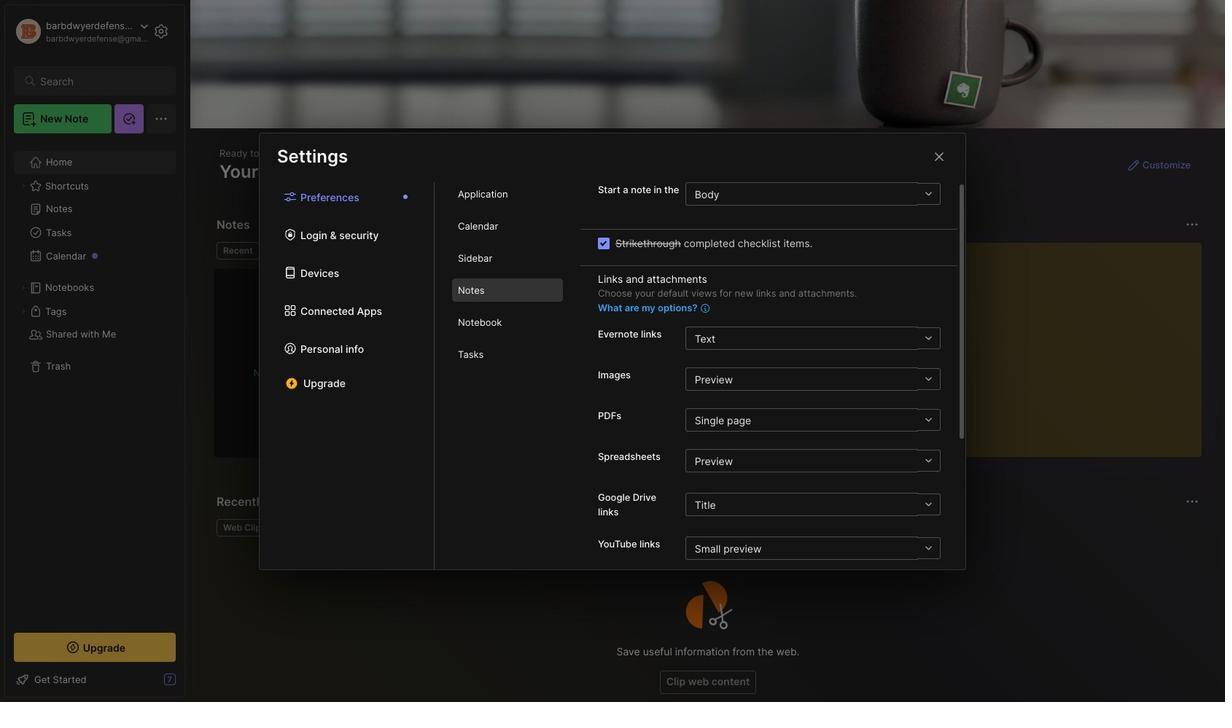 Task type: vqa. For each thing, say whether or not it's contained in the screenshot.
Expand Notebooks icon
yes



Task type: describe. For each thing, give the bounding box(es) containing it.
Choose default view option for Evernote links field
[[685, 327, 941, 350]]

Search text field
[[40, 74, 163, 88]]

Start a new note in the body or title. field
[[685, 182, 941, 206]]

Choose default view option for PDFs field
[[685, 408, 941, 432]]

Choose default view option for YouTube links field
[[685, 537, 941, 560]]

none search field inside main element
[[40, 72, 163, 90]]

close image
[[931, 148, 948, 165]]

Choose default view option for Images field
[[685, 368, 941, 391]]

settings image
[[152, 23, 170, 40]]

Start writing… text field
[[897, 243, 1201, 446]]

expand notebooks image
[[19, 284, 28, 292]]



Task type: locate. For each thing, give the bounding box(es) containing it.
expand tags image
[[19, 307, 28, 316]]

main element
[[0, 0, 190, 702]]

Choose default view option for Google Drive links field
[[685, 493, 941, 516]]

tab
[[452, 182, 563, 206], [452, 214, 563, 238], [217, 242, 259, 260], [265, 242, 324, 260], [452, 247, 563, 270], [452, 279, 563, 302], [452, 311, 563, 334], [452, 343, 563, 366], [217, 519, 272, 537]]

tab list
[[260, 182, 435, 569], [435, 182, 581, 569], [217, 242, 861, 260]]

tree
[[5, 142, 185, 620]]

tree inside main element
[[5, 142, 185, 620]]

Select30 checkbox
[[598, 237, 610, 249]]

Choose default view option for Spreadsheets field
[[685, 449, 941, 473]]

None search field
[[40, 72, 163, 90]]



